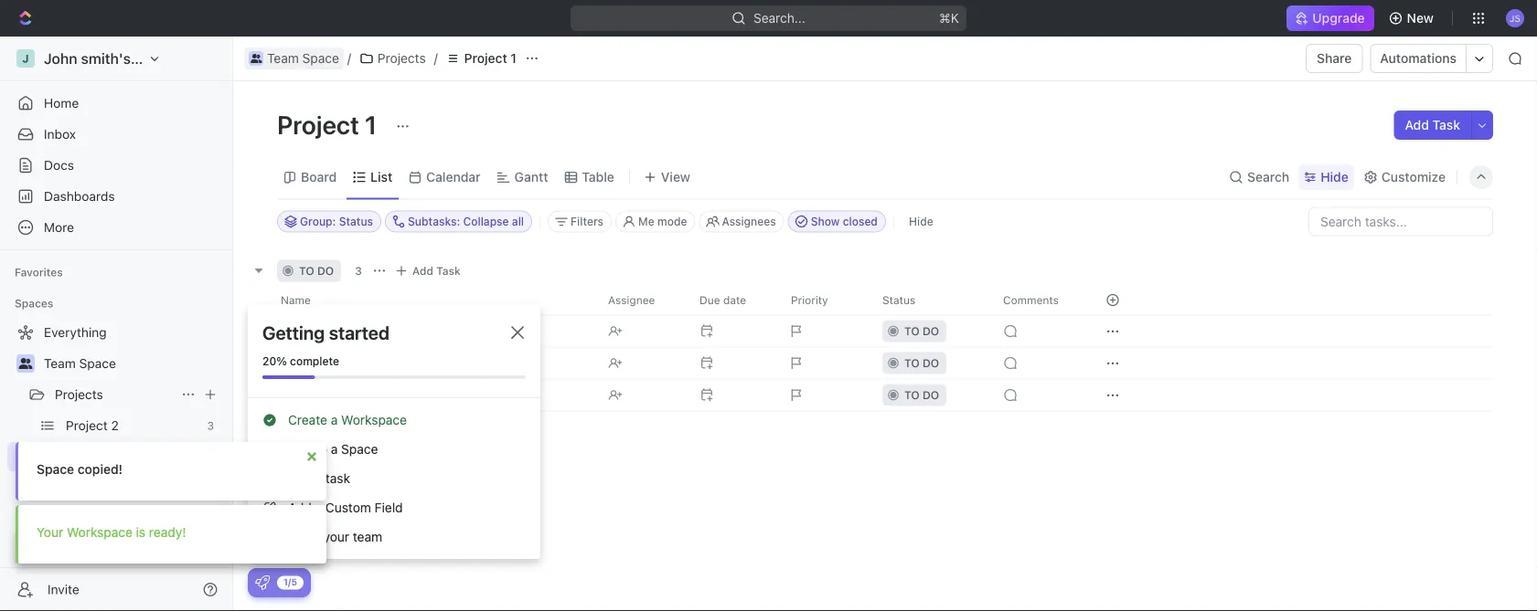 Task type: describe. For each thing, give the bounding box(es) containing it.
project 1 inside project 1 link
[[464, 51, 517, 66]]

team inside tree
[[44, 356, 76, 371]]

everything link
[[7, 318, 221, 347]]

due date button
[[689, 286, 780, 315]]

projects inside tree
[[55, 387, 103, 402]]

assignee button
[[597, 286, 689, 315]]

to do for ‎task 1
[[904, 325, 939, 338]]

2 vertical spatial add task button
[[320, 416, 390, 438]]

to for task 3
[[904, 389, 920, 402]]

space down 'everything' link
[[79, 356, 116, 371]]

upgrade
[[1312, 11, 1365, 26]]

1 horizontal spatial team space link
[[244, 48, 344, 69]]

field
[[375, 501, 403, 516]]

name button
[[277, 286, 597, 315]]

to for ‎task 1
[[904, 325, 920, 338]]

list link
[[367, 165, 392, 190]]

0 vertical spatial add task button
[[1394, 111, 1471, 140]]

add up name dropdown button
[[412, 265, 433, 278]]

comments button
[[992, 286, 1084, 315]]

me mode
[[638, 215, 687, 228]]

a for space
[[331, 442, 338, 457]]

space left 'moved'
[[32, 540, 67, 554]]

group:
[[300, 215, 336, 228]]

favorites button
[[7, 262, 70, 283]]

‎task for ‎task 2
[[328, 356, 356, 371]]

group: status
[[300, 215, 373, 228]]

‎task 2
[[328, 356, 367, 371]]

project inside project 1 link
[[464, 51, 507, 66]]

create a space
[[288, 442, 378, 457]]

your
[[37, 525, 63, 540]]

spaces
[[15, 297, 53, 310]]

task up customize
[[1432, 117, 1460, 133]]

search button
[[1223, 165, 1295, 190]]

‎task 1
[[328, 324, 365, 339]]

0 vertical spatial team
[[267, 51, 299, 66]]

sidebar navigation
[[0, 37, 237, 612]]

2 for project 2
[[111, 418, 119, 433]]

0 horizontal spatial workspace
[[67, 525, 132, 540]]

john smith's workspace
[[44, 50, 210, 67]]

‎task 1 link
[[324, 318, 593, 345]]

your
[[323, 530, 349, 545]]

home link
[[7, 89, 225, 118]]

your workspace is ready!
[[37, 525, 186, 540]]

add task for add task button to the top
[[1405, 117, 1460, 133]]

space left "copied!"
[[37, 462, 74, 477]]

invite for invite
[[48, 582, 79, 598]]

add left 'task'
[[288, 471, 312, 486]]

1 vertical spatial 3
[[359, 388, 367, 403]]

add up customize
[[1405, 117, 1429, 133]]

show closed button
[[788, 211, 886, 233]]

getting
[[262, 322, 325, 343]]

view
[[661, 170, 690, 185]]

assignee
[[608, 294, 655, 307]]

tree inside sidebar navigation
[[7, 318, 225, 565]]

table link
[[578, 165, 614, 190]]

priority button
[[780, 286, 871, 315]]

status inside dropdown button
[[882, 294, 916, 307]]

more
[[44, 220, 74, 235]]

invite your team
[[288, 530, 382, 545]]

inbox link
[[7, 120, 225, 149]]

trash
[[126, 540, 154, 554]]

hide inside button
[[909, 215, 933, 228]]

project 2 link
[[66, 411, 200, 441]]

all
[[512, 215, 524, 228]]

filters button
[[548, 211, 612, 233]]

to for ‎task 2
[[904, 357, 920, 370]]

0 vertical spatial status
[[339, 215, 373, 228]]

create for create a workspace
[[288, 413, 327, 428]]

space copied!
[[37, 462, 123, 477]]

close image
[[511, 326, 524, 339]]

to do button for ‎task 2
[[871, 347, 992, 380]]

filters
[[571, 215, 604, 228]]

space moved to trash
[[32, 540, 154, 554]]

john
[[44, 50, 77, 67]]

upgrade link
[[1287, 5, 1374, 31]]

automations
[[1380, 51, 1457, 66]]

show
[[811, 215, 840, 228]]

date
[[723, 294, 746, 307]]

0 horizontal spatial team space link
[[44, 349, 221, 379]]

custom
[[325, 501, 371, 516]]

list
[[370, 170, 392, 185]]

task up create a workspace
[[328, 388, 356, 403]]

add a task
[[288, 471, 350, 486]]

task 3
[[328, 388, 367, 403]]

do for ‎task 2
[[923, 357, 939, 370]]

0 vertical spatial projects link
[[355, 48, 430, 69]]

is
[[136, 525, 145, 540]]

create for create a space
[[288, 442, 327, 457]]

copied!
[[78, 462, 123, 477]]

customize button
[[1358, 165, 1451, 190]]

add down add a task
[[288, 501, 312, 516]]

assignees button
[[699, 211, 784, 233]]

0 horizontal spatial project 1
[[277, 109, 383, 139]]

do for ‎task 1
[[923, 325, 939, 338]]

create space
[[44, 543, 123, 558]]

workspace for create a workspace
[[341, 413, 407, 428]]

to do for ‎task 2
[[904, 357, 939, 370]]

a for custom
[[315, 501, 322, 516]]

space right user group image
[[302, 51, 339, 66]]

0 vertical spatial projects
[[378, 51, 426, 66]]

show closed
[[811, 215, 878, 228]]

2 for ‎task 2
[[359, 356, 367, 371]]

create space link
[[7, 536, 221, 565]]

‎task 2 link
[[324, 350, 593, 377]]

space down create a workspace
[[341, 442, 378, 457]]

calendar link
[[423, 165, 481, 190]]

subtasks: collapse all
[[408, 215, 524, 228]]

task 3 link
[[324, 382, 593, 409]]

calendar
[[426, 170, 481, 185]]

ready!
[[149, 525, 186, 540]]

2 / from the left
[[434, 51, 438, 66]]

to do button for ‎task 1
[[871, 315, 992, 348]]

new button
[[1381, 4, 1445, 33]]

board
[[301, 170, 337, 185]]

workspace for john smith's workspace
[[134, 50, 210, 67]]

me mode button
[[615, 211, 695, 233]]



Task type: locate. For each thing, give the bounding box(es) containing it.
⌘k
[[939, 11, 959, 26]]

1 horizontal spatial projects link
[[355, 48, 430, 69]]

a down task 3
[[331, 413, 338, 428]]

0 horizontal spatial 2
[[111, 418, 119, 433]]

1 vertical spatial projects link
[[55, 380, 174, 410]]

do
[[317, 265, 334, 278], [923, 325, 939, 338], [923, 357, 939, 370], [923, 389, 939, 402]]

priority
[[791, 294, 828, 307]]

1 horizontal spatial status
[[882, 294, 916, 307]]

name
[[281, 294, 311, 307]]

1 horizontal spatial /
[[434, 51, 438, 66]]

hide button
[[901, 211, 941, 233]]

team space inside tree
[[44, 356, 116, 371]]

1 vertical spatial project
[[277, 109, 359, 139]]

1 vertical spatial add task button
[[390, 260, 468, 282]]

2 inside tree
[[111, 418, 119, 433]]

invite inside sidebar navigation
[[48, 582, 79, 598]]

workspace inside sidebar navigation
[[134, 50, 210, 67]]

1 vertical spatial status
[[882, 294, 916, 307]]

add a custom field
[[288, 501, 403, 516]]

trash link
[[126, 540, 154, 554]]

tree containing everything
[[7, 318, 225, 565]]

2 vertical spatial 3
[[207, 420, 214, 432]]

1 vertical spatial project 1
[[277, 109, 383, 139]]

0 vertical spatial 3
[[355, 265, 362, 278]]

view button
[[637, 165, 697, 190]]

a for task
[[315, 471, 322, 486]]

add task up name dropdown button
[[412, 265, 461, 278]]

Search tasks... text field
[[1309, 208, 1492, 235]]

space down your workspace is ready!
[[87, 543, 123, 558]]

project 2
[[66, 418, 119, 433]]

do for task 3
[[923, 389, 939, 402]]

1 vertical spatial 1
[[365, 109, 377, 139]]

add task for add task button to the bottom
[[328, 420, 382, 435]]

1 vertical spatial add task
[[412, 265, 461, 278]]

status button
[[871, 286, 992, 315]]

project
[[464, 51, 507, 66], [277, 109, 359, 139], [66, 418, 108, 433]]

add task button up customize
[[1394, 111, 1471, 140]]

hide right the closed
[[909, 215, 933, 228]]

automations button
[[1371, 45, 1466, 72]]

1 horizontal spatial workspace
[[134, 50, 210, 67]]

2 vertical spatial project
[[66, 418, 108, 433]]

20%
[[262, 355, 287, 368]]

1 inside ‎task 1 link
[[359, 324, 365, 339]]

workspace
[[134, 50, 210, 67], [341, 413, 407, 428], [67, 525, 132, 540]]

create for create space
[[44, 543, 83, 558]]

3 inside tree
[[207, 420, 214, 432]]

2 vertical spatial workspace
[[67, 525, 132, 540]]

team space right user group image
[[267, 51, 339, 66]]

onboarding checklist button image
[[255, 576, 270, 591]]

2 vertical spatial create
[[44, 543, 83, 558]]

comments
[[1003, 294, 1059, 307]]

status
[[339, 215, 373, 228], [882, 294, 916, 307]]

0 vertical spatial create
[[288, 413, 327, 428]]

0 horizontal spatial hide
[[909, 215, 933, 228]]

new
[[1407, 11, 1434, 26]]

workspace right smith's
[[134, 50, 210, 67]]

share
[[1317, 51, 1352, 66]]

getting started
[[262, 322, 390, 343]]

smith's
[[81, 50, 131, 67]]

complete
[[290, 355, 339, 368]]

hide button
[[1299, 165, 1354, 190]]

2 ‎task from the top
[[328, 356, 356, 371]]

2 horizontal spatial workspace
[[341, 413, 407, 428]]

project 1
[[464, 51, 517, 66], [277, 109, 383, 139]]

‎task for ‎task 1
[[328, 324, 356, 339]]

1 inside project 1 link
[[511, 51, 517, 66]]

1 vertical spatial projects
[[55, 387, 103, 402]]

more button
[[7, 213, 225, 242]]

add
[[1405, 117, 1429, 133], [412, 265, 433, 278], [328, 420, 352, 435], [288, 471, 312, 486], [288, 501, 312, 516]]

status right the priority dropdown button
[[882, 294, 916, 307]]

invite
[[288, 530, 320, 545], [48, 582, 79, 598]]

1 horizontal spatial add task
[[412, 265, 461, 278]]

closed
[[843, 215, 878, 228]]

0 vertical spatial add task
[[1405, 117, 1460, 133]]

assignees
[[722, 215, 776, 228]]

user group image
[[250, 54, 262, 63]]

‎task up ‎task 2 on the left bottom of the page
[[328, 324, 356, 339]]

2 vertical spatial add task
[[328, 420, 382, 435]]

add task button up the create a space
[[320, 416, 390, 438]]

2 vertical spatial 1
[[359, 324, 365, 339]]

team right user group icon
[[44, 356, 76, 371]]

dashboards
[[44, 189, 115, 204]]

1 horizontal spatial invite
[[288, 530, 320, 545]]

0 horizontal spatial status
[[339, 215, 373, 228]]

customize
[[1381, 170, 1446, 185]]

1 vertical spatial team space
[[44, 356, 116, 371]]

add task
[[1405, 117, 1460, 133], [412, 265, 461, 278], [328, 420, 382, 435]]

1 horizontal spatial projects
[[378, 51, 426, 66]]

to do for task 3
[[904, 389, 939, 402]]

1 horizontal spatial team
[[267, 51, 299, 66]]

started
[[329, 322, 390, 343]]

2 to do button from the top
[[871, 347, 992, 380]]

create inside tree
[[44, 543, 83, 558]]

to do button for task 3
[[871, 379, 992, 412]]

task
[[325, 471, 350, 486]]

1 vertical spatial invite
[[48, 582, 79, 598]]

0 vertical spatial invite
[[288, 530, 320, 545]]

0 vertical spatial hide
[[1321, 170, 1349, 185]]

3 to do button from the top
[[871, 379, 992, 412]]

2 horizontal spatial project
[[464, 51, 507, 66]]

0 horizontal spatial projects
[[55, 387, 103, 402]]

project inside project 2 link
[[66, 418, 108, 433]]

0 vertical spatial team space
[[267, 51, 339, 66]]

1 to do button from the top
[[871, 315, 992, 348]]

invite left your
[[288, 530, 320, 545]]

mode
[[657, 215, 687, 228]]

2 horizontal spatial add task
[[1405, 117, 1460, 133]]

add up the create a space
[[328, 420, 352, 435]]

search
[[1247, 170, 1289, 185]]

create
[[288, 413, 327, 428], [288, 442, 327, 457], [44, 543, 83, 558]]

js button
[[1500, 4, 1530, 33]]

a down add a task
[[315, 501, 322, 516]]

task up name dropdown button
[[436, 265, 461, 278]]

user group image
[[19, 358, 32, 369]]

create down your on the bottom left
[[44, 543, 83, 558]]

table
[[582, 170, 614, 185]]

due
[[699, 294, 720, 307]]

home
[[44, 96, 79, 111]]

1 vertical spatial team
[[44, 356, 76, 371]]

1 vertical spatial hide
[[909, 215, 933, 228]]

subtasks:
[[408, 215, 460, 228]]

invite down create space at bottom
[[48, 582, 79, 598]]

1 horizontal spatial 2
[[359, 356, 367, 371]]

20% complete
[[262, 355, 339, 368]]

1 horizontal spatial team space
[[267, 51, 339, 66]]

hide inside dropdown button
[[1321, 170, 1349, 185]]

add task up customize
[[1405, 117, 1460, 133]]

1
[[511, 51, 517, 66], [365, 109, 377, 139], [359, 324, 365, 339]]

create up add a task
[[288, 442, 327, 457]]

due date
[[699, 294, 746, 307]]

a left 'task'
[[315, 471, 322, 486]]

workspace up create space at bottom
[[67, 525, 132, 540]]

1 vertical spatial create
[[288, 442, 327, 457]]

status right group:
[[339, 215, 373, 228]]

tree
[[7, 318, 225, 565]]

gantt link
[[511, 165, 548, 190]]

js
[[1510, 13, 1521, 23]]

1 vertical spatial workspace
[[341, 413, 407, 428]]

3 up create a workspace
[[359, 388, 367, 403]]

invite for invite your team
[[288, 530, 320, 545]]

moved
[[71, 540, 108, 554]]

/
[[347, 51, 351, 66], [434, 51, 438, 66]]

0 horizontal spatial team
[[44, 356, 76, 371]]

1 vertical spatial team space link
[[44, 349, 221, 379]]

0 vertical spatial team space link
[[244, 48, 344, 69]]

1 horizontal spatial project
[[277, 109, 359, 139]]

share button
[[1306, 44, 1363, 73]]

0 vertical spatial ‎task
[[328, 324, 356, 339]]

1/5
[[283, 577, 297, 588]]

0 vertical spatial project 1
[[464, 51, 517, 66]]

team
[[267, 51, 299, 66], [44, 356, 76, 371]]

a for workspace
[[331, 413, 338, 428]]

add task up the create a space
[[328, 420, 382, 435]]

to do button
[[871, 315, 992, 348], [871, 347, 992, 380], [871, 379, 992, 412]]

1 horizontal spatial project 1
[[464, 51, 517, 66]]

hide
[[1321, 170, 1349, 185], [909, 215, 933, 228]]

0 vertical spatial project
[[464, 51, 507, 66]]

create a workspace
[[288, 413, 407, 428]]

0 horizontal spatial projects link
[[55, 380, 174, 410]]

0 horizontal spatial invite
[[48, 582, 79, 598]]

0 horizontal spatial /
[[347, 51, 351, 66]]

project 1 link
[[441, 48, 521, 69]]

task
[[1432, 117, 1460, 133], [436, 265, 461, 278], [328, 388, 356, 403], [355, 420, 382, 435]]

3 right project 2 link
[[207, 420, 214, 432]]

projects left project 1 link
[[378, 51, 426, 66]]

1 horizontal spatial hide
[[1321, 170, 1349, 185]]

workspace down task 3
[[341, 413, 407, 428]]

1 vertical spatial ‎task
[[328, 356, 356, 371]]

everything
[[44, 325, 107, 340]]

2 down started
[[359, 356, 367, 371]]

a up 'task'
[[331, 442, 338, 457]]

1 vertical spatial 2
[[111, 418, 119, 433]]

board link
[[297, 165, 337, 190]]

hide right search
[[1321, 170, 1349, 185]]

‎task down the ‎task 1
[[328, 356, 356, 371]]

team space down everything
[[44, 356, 116, 371]]

projects up project 2
[[55, 387, 103, 402]]

team right user group image
[[267, 51, 299, 66]]

inbox
[[44, 127, 76, 142]]

0 horizontal spatial team space
[[44, 356, 116, 371]]

projects link left project 1 link
[[355, 48, 430, 69]]

team space link
[[244, 48, 344, 69], [44, 349, 221, 379]]

search...
[[753, 11, 806, 26]]

0 horizontal spatial add task
[[328, 420, 382, 435]]

0 vertical spatial workspace
[[134, 50, 210, 67]]

task down task 3
[[355, 420, 382, 435]]

2
[[359, 356, 367, 371], [111, 418, 119, 433]]

view button
[[637, 156, 697, 199]]

j
[[22, 52, 29, 65]]

3 down group: status
[[355, 265, 362, 278]]

add task button up name dropdown button
[[390, 260, 468, 282]]

john smith's workspace, , element
[[16, 49, 35, 68]]

0 vertical spatial 2
[[359, 356, 367, 371]]

2 up "copied!"
[[111, 418, 119, 433]]

1 ‎task from the top
[[328, 324, 356, 339]]

0 horizontal spatial project
[[66, 418, 108, 433]]

projects link up project 2 link
[[55, 380, 174, 410]]

me
[[638, 215, 654, 228]]

create up the create a space
[[288, 413, 327, 428]]

0 vertical spatial 1
[[511, 51, 517, 66]]

docs link
[[7, 151, 225, 180]]

‎task
[[328, 324, 356, 339], [328, 356, 356, 371]]

docs
[[44, 158, 74, 173]]

onboarding checklist button element
[[255, 576, 270, 591]]

1 / from the left
[[347, 51, 351, 66]]



Task type: vqa. For each thing, say whether or not it's contained in the screenshot.
9:00
no



